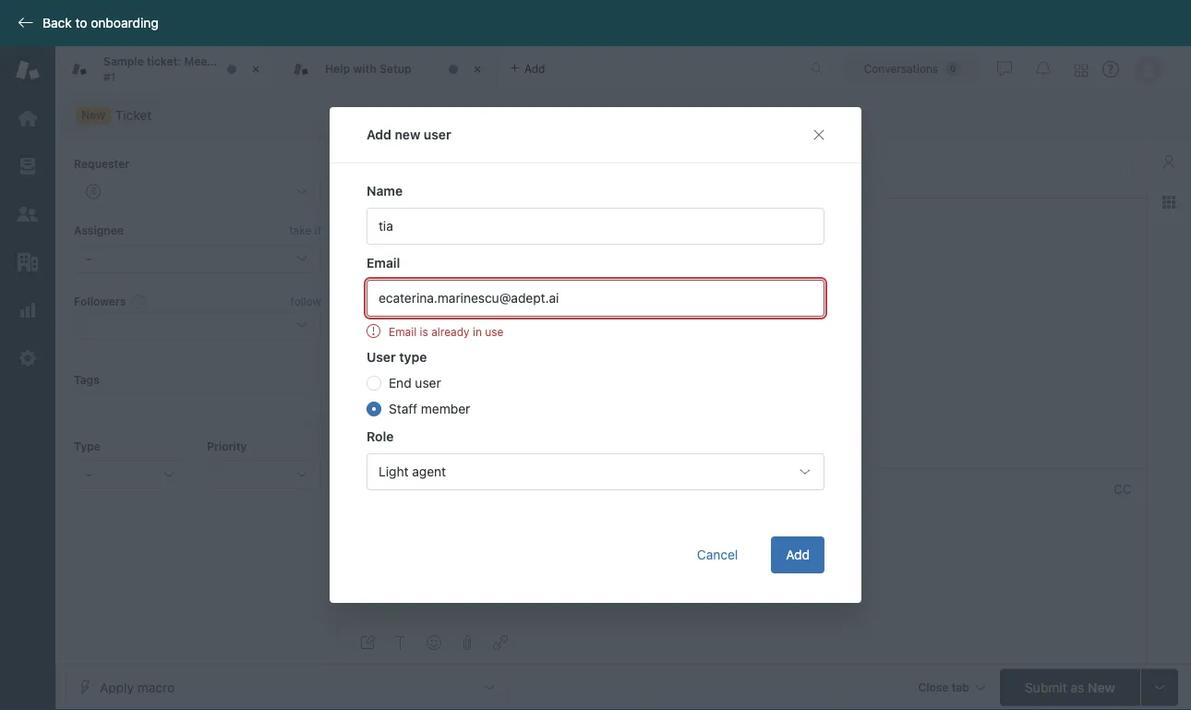 Task type: vqa. For each thing, say whether or not it's contained in the screenshot.
New to the right
yes



Task type: describe. For each thing, give the bounding box(es) containing it.
use
[[485, 325, 504, 338]]

take
[[289, 224, 312, 237]]

type
[[74, 440, 101, 453]]

get help image
[[1103, 61, 1120, 78]]

email is already in use
[[389, 325, 504, 338]]

add new user dialog
[[330, 107, 862, 603]]

with
[[353, 62, 377, 75]]

light
[[379, 464, 409, 480]]

it
[[315, 224, 322, 237]]

email is already in use alert
[[367, 323, 504, 339]]

onboarding
[[91, 15, 159, 30]]

1 horizontal spatial new
[[1088, 680, 1116, 695]]

email for email is already in use
[[389, 325, 417, 338]]

close image
[[247, 60, 265, 79]]

as
[[1071, 680, 1085, 695]]

1 vertical spatial user
[[415, 376, 441, 391]]

member
[[421, 401, 471, 417]]

take it
[[289, 224, 322, 237]]

cancel button
[[683, 537, 753, 574]]

tab containing sample ticket: meet the ticket
[[55, 46, 277, 92]]

back to onboarding
[[43, 15, 159, 30]]

get started image
[[16, 106, 40, 130]]

conversations button
[[844, 54, 981, 84]]

meet
[[184, 55, 212, 68]]

ticket
[[235, 55, 266, 68]]

add button
[[772, 537, 825, 574]]

tabs tab list
[[55, 46, 792, 92]]

name
[[367, 183, 403, 199]]

back to onboarding link
[[0, 15, 168, 31]]

cc
[[1114, 481, 1133, 496]]

format text image
[[394, 636, 408, 650]]

conversations
[[865, 62, 939, 75]]

role
[[367, 429, 394, 444]]

user type
[[367, 350, 427, 365]]

zendesk support image
[[16, 58, 40, 82]]

Email field
[[367, 280, 825, 317]]

help with setup
[[325, 62, 412, 75]]

email for email
[[367, 255, 400, 271]]

user
[[367, 350, 396, 365]]

staff member
[[389, 401, 471, 417]]

take it button
[[289, 221, 322, 240]]

to
[[489, 481, 503, 496]]

add link (cmd k) image
[[493, 636, 508, 650]]

main element
[[0, 46, 55, 711]]

ticket:
[[147, 55, 181, 68]]

to
[[75, 15, 87, 30]]

sample ticket: meet the ticket #1
[[103, 55, 266, 83]]

customers image
[[16, 202, 40, 226]]

insert emojis image
[[427, 636, 442, 650]]

new link
[[65, 103, 164, 128]]

priority
[[207, 440, 247, 453]]

zendesk products image
[[1075, 64, 1088, 77]]

new inside secondary element
[[81, 109, 105, 121]]

tags
[[74, 373, 100, 386]]

submit
[[1026, 680, 1068, 695]]

organizations image
[[16, 250, 40, 274]]

error image
[[367, 323, 382, 338]]



Task type: locate. For each thing, give the bounding box(es) containing it.
new
[[81, 109, 105, 121], [1088, 680, 1116, 695]]

views image
[[16, 154, 40, 178]]

Name field
[[367, 208, 825, 245]]

already
[[432, 325, 470, 338]]

0 horizontal spatial new
[[81, 109, 105, 121]]

light agent
[[379, 464, 446, 480]]

admin image
[[16, 346, 40, 371]]

0 vertical spatial new
[[81, 109, 105, 121]]

help with setup tab
[[277, 46, 499, 92]]

type
[[399, 350, 427, 365]]

setup
[[380, 62, 412, 75]]

follow
[[291, 295, 322, 308]]

light agent button
[[367, 454, 825, 491]]

email left is
[[389, 325, 417, 338]]

1 vertical spatial new
[[1088, 680, 1116, 695]]

1 vertical spatial email
[[389, 325, 417, 338]]

close image
[[468, 60, 487, 79]]

draft mode image
[[360, 636, 375, 650]]

secondary element
[[55, 97, 1192, 134]]

0 vertical spatial add
[[367, 127, 392, 142]]

1 vertical spatial add
[[786, 547, 810, 563]]

add inside "button"
[[786, 547, 810, 563]]

follow button
[[291, 293, 322, 310]]

new right as
[[1088, 680, 1116, 695]]

customer context image
[[1162, 154, 1177, 169]]

add new user
[[367, 127, 451, 142]]

0 vertical spatial user
[[424, 127, 451, 142]]

- button
[[74, 460, 188, 490]]

email inside alert
[[389, 325, 417, 338]]

add
[[367, 127, 392, 142], [786, 547, 810, 563]]

-
[[86, 467, 92, 482]]

add down public reply composer text box
[[786, 547, 810, 563]]

sample
[[103, 55, 144, 68]]

reporting image
[[16, 298, 40, 322]]

is
[[420, 325, 429, 338]]

1 horizontal spatial add
[[786, 547, 810, 563]]

agent
[[412, 464, 446, 480]]

Subject field
[[358, 158, 1129, 180]]

user right "new" at the left top of page
[[424, 127, 451, 142]]

add for add new user
[[367, 127, 392, 142]]

apps image
[[1162, 195, 1177, 210]]

the
[[215, 55, 232, 68]]

in
[[473, 325, 482, 338]]

Public reply composer text field
[[349, 508, 1139, 547]]

close modal image
[[812, 128, 827, 142]]

new
[[395, 127, 421, 142]]

None field
[[514, 480, 1107, 498]]

add for add
[[786, 547, 810, 563]]

cc button
[[1114, 481, 1133, 497]]

user up staff member
[[415, 376, 441, 391]]

0 vertical spatial email
[[367, 255, 400, 271]]

user
[[424, 127, 451, 142], [415, 376, 441, 391]]

help
[[325, 62, 350, 75]]

add attachment image
[[460, 636, 475, 650]]

tab
[[55, 46, 277, 92]]

email
[[367, 255, 400, 271], [389, 325, 417, 338]]

assignee
[[74, 224, 124, 237]]

0 horizontal spatial add
[[367, 127, 392, 142]]

end user
[[389, 376, 441, 391]]

new down #1
[[81, 109, 105, 121]]

#1
[[103, 70, 116, 83]]

email up error icon
[[367, 255, 400, 271]]

add left "new" at the left top of page
[[367, 127, 392, 142]]

staff
[[389, 401, 418, 417]]

submit as new
[[1026, 680, 1116, 695]]

cancel
[[697, 547, 738, 563]]

end
[[389, 376, 412, 391]]

back
[[43, 15, 72, 30]]



